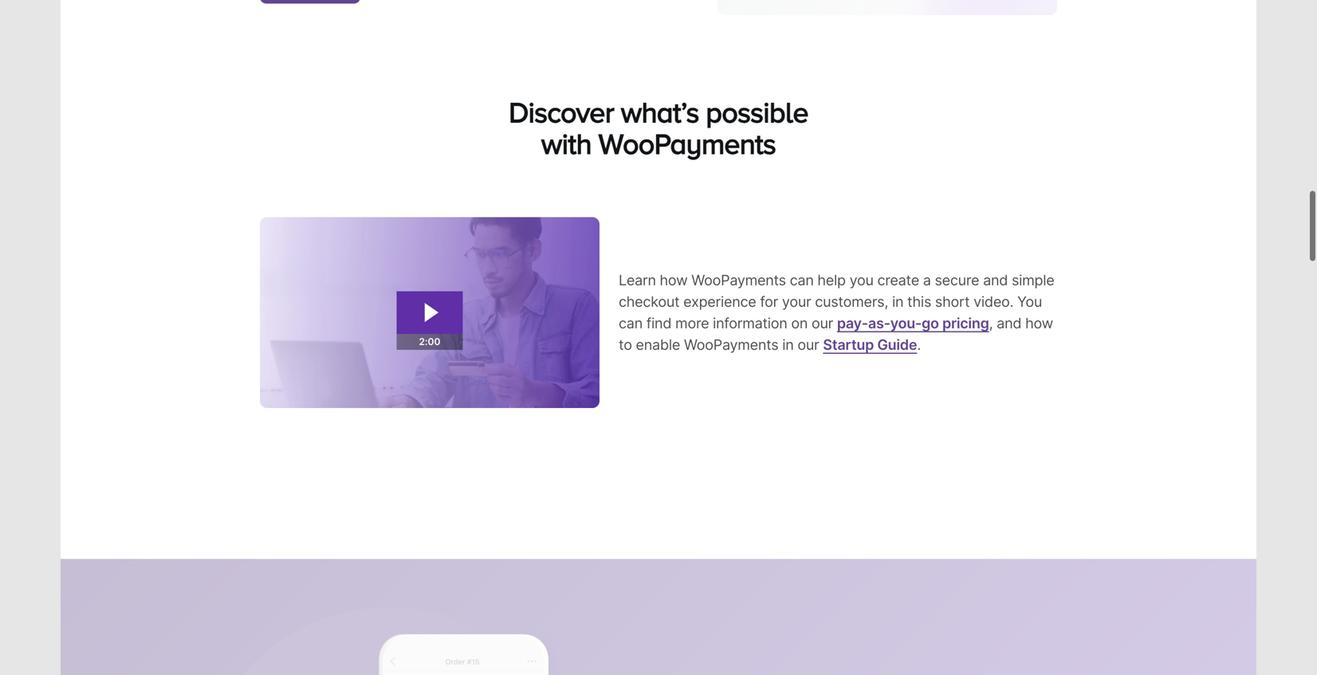 Task type: vqa. For each thing, say whether or not it's contained in the screenshot.
, and how to enable WooPayments in our
yes



Task type: describe. For each thing, give the bounding box(es) containing it.
pay-as-you-go pricing link
[[837, 315, 990, 332]]

and inside learn how woopayments can help you create a secure and simple checkout experience for your customers, in this short video. you can find more information on our
[[984, 272, 1008, 289]]

on
[[792, 315, 808, 332]]

our inside learn how woopayments can help you create a secure and simple checkout experience for your customers, in this short video. you can find more information on our
[[812, 315, 834, 332]]

guide
[[878, 336, 918, 354]]

and inside ', and how to enable woopayments in our'
[[997, 315, 1022, 332]]

this
[[908, 293, 932, 311]]

our inside ', and how to enable woopayments in our'
[[798, 336, 820, 354]]

as-
[[869, 315, 891, 332]]

discover what's possible with woopayments
[[509, 96, 809, 160]]

learn how woopayments can help you create a secure and simple checkout experience for your customers, in this short video. you can find more information on our
[[619, 272, 1055, 332]]

information
[[713, 315, 788, 332]]

create
[[878, 272, 920, 289]]

simple
[[1012, 272, 1055, 289]]

more
[[676, 315, 709, 332]]

help
[[818, 272, 846, 289]]

pricing
[[943, 315, 990, 332]]

0 vertical spatial can
[[790, 272, 814, 289]]

customers,
[[815, 293, 889, 311]]

to
[[619, 336, 632, 354]]

learn
[[619, 272, 656, 289]]

pay-
[[837, 315, 869, 332]]

how inside learn how woopayments can help you create a secure and simple checkout experience for your customers, in this short video. you can find more information on our
[[660, 272, 688, 289]]



Task type: locate. For each thing, give the bounding box(es) containing it.
1 vertical spatial our
[[798, 336, 820, 354]]

woopayments inside discover what's possible with woopayments
[[599, 128, 776, 160]]

with
[[541, 128, 592, 160]]

startup
[[823, 336, 874, 354]]

startup guide .
[[823, 336, 921, 354]]

woopayments inside learn how woopayments can help you create a secure and simple checkout experience for your customers, in this short video. you can find more information on our
[[692, 272, 786, 289]]

1 vertical spatial how
[[1026, 315, 1054, 332]]

possible
[[706, 96, 809, 128]]

1 horizontal spatial how
[[1026, 315, 1054, 332]]

and right ,
[[997, 315, 1022, 332]]

1 vertical spatial can
[[619, 315, 643, 332]]

woopayments inside ', and how to enable woopayments in our'
[[684, 336, 779, 354]]

you-
[[891, 315, 922, 332]]

experience
[[684, 293, 757, 311]]

how
[[660, 272, 688, 289], [1026, 315, 1054, 332]]

.
[[918, 336, 921, 354]]

our right on
[[812, 315, 834, 332]]

can up your
[[790, 272, 814, 289]]

1 horizontal spatial in
[[893, 293, 904, 311]]

go
[[922, 315, 939, 332]]

0 vertical spatial woopayments
[[599, 128, 776, 160]]

secure
[[935, 272, 980, 289]]

can up to
[[619, 315, 643, 332]]

what's
[[621, 96, 699, 128]]

1 vertical spatial woopayments
[[692, 272, 786, 289]]

how down you
[[1026, 315, 1054, 332]]

1 vertical spatial in
[[783, 336, 794, 354]]

checkout
[[619, 293, 680, 311]]

in inside ', and how to enable woopayments in our'
[[783, 336, 794, 354]]

in inside learn how woopayments can help you create a secure and simple checkout experience for your customers, in this short video. you can find more information on our
[[893, 293, 904, 311]]

video element
[[260, 217, 600, 408]]

0 horizontal spatial in
[[783, 336, 794, 354]]

what is online payments? image
[[260, 217, 600, 408], [260, 217, 600, 408]]

in left this
[[893, 293, 904, 311]]

, and how to enable woopayments in our
[[619, 315, 1054, 354]]

discover
[[509, 96, 614, 128]]

a
[[923, 272, 931, 289]]

in down on
[[783, 336, 794, 354]]

1 horizontal spatial can
[[790, 272, 814, 289]]

find
[[647, 315, 672, 332]]

and
[[984, 272, 1008, 289], [997, 315, 1022, 332]]

startup guide link
[[823, 336, 918, 354]]

0 vertical spatial how
[[660, 272, 688, 289]]

and up video.
[[984, 272, 1008, 289]]

you
[[1018, 293, 1043, 311]]

our
[[812, 315, 834, 332], [798, 336, 820, 354]]

0 horizontal spatial can
[[619, 315, 643, 332]]

pay-as-you-go pricing
[[837, 315, 990, 332]]

0 vertical spatial in
[[893, 293, 904, 311]]

0 horizontal spatial how
[[660, 272, 688, 289]]

2 vertical spatial woopayments
[[684, 336, 779, 354]]

woopayments
[[599, 128, 776, 160], [692, 272, 786, 289], [684, 336, 779, 354]]

your
[[782, 293, 812, 311]]

short
[[936, 293, 970, 311]]

for
[[760, 293, 779, 311]]

video.
[[974, 293, 1014, 311]]

0 vertical spatial and
[[984, 272, 1008, 289]]

how up checkout
[[660, 272, 688, 289]]

our down on
[[798, 336, 820, 354]]

in
[[893, 293, 904, 311], [783, 336, 794, 354]]

can
[[790, 272, 814, 289], [619, 315, 643, 332]]

how inside ', and how to enable woopayments in our'
[[1026, 315, 1054, 332]]

,
[[990, 315, 993, 332]]

0 vertical spatial our
[[812, 315, 834, 332]]

1 vertical spatial and
[[997, 315, 1022, 332]]

enable
[[636, 336, 680, 354]]

you
[[850, 272, 874, 289]]



